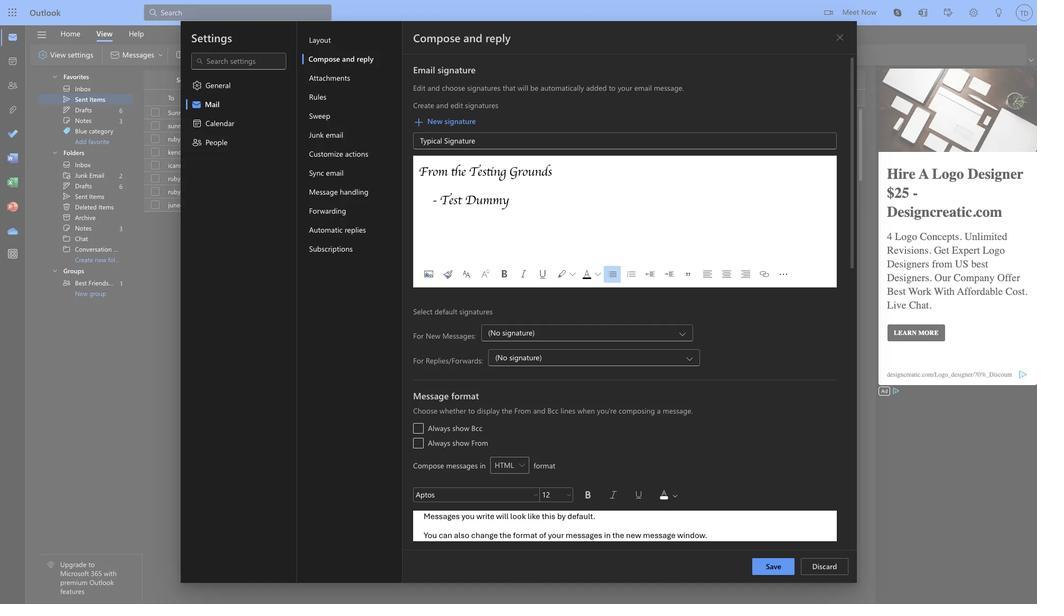 Task type: describe. For each thing, give the bounding box(es) containing it.
 for  general
[[192, 80, 202, 91]]

0 vertical spatial messages
[[446, 461, 478, 471]]

 notes for 12th tree item from the bottom of the application containing from the testing grounds
[[62, 116, 92, 125]]

select a message checkbox for you
[[145, 118, 168, 133]]

upgrade to microsoft 365 with premium outlook features
[[60, 561, 117, 597]]

and inside the message format element
[[533, 406, 545, 416]]

pm
[[737, 148, 745, 156]]

the inside you're going places. take outlook with you for free. scan the qr code with your phone camera to download outlook mobile
[[409, 445, 420, 455]]

compose and reply inside button
[[308, 54, 373, 64]]

no preview is available. for fw: learn the perks of your microsoft account
[[487, 161, 552, 170]]

discard button
[[801, 559, 848, 576]]

to inside the message format element
[[468, 406, 475, 416]]

select a message image for junececi7@gmail.com
[[151, 201, 160, 209]]

word image
[[7, 154, 18, 164]]

no for fw: learn the perks of your microsoft account
[[487, 161, 495, 170]]

to button
[[161, 90, 336, 106]]

forwarding button
[[302, 202, 402, 221]]

able
[[568, 201, 580, 209]]

0 vertical spatial email...
[[436, 122, 455, 130]]

the inside signature text field
[[451, 162, 465, 182]]

folders
[[63, 148, 84, 157]]


[[212, 75, 222, 86]]

email for junk email
[[326, 130, 343, 140]]

create for create new folder
[[75, 256, 93, 264]]

test inside signature text field
[[440, 190, 462, 210]]

sesh
[[422, 148, 435, 156]]

is for my personal art
[[437, 188, 441, 196]]

1 let's from the left
[[375, 148, 388, 156]]

select default signatures
[[413, 307, 493, 317]]

0 horizontal spatial it.
[[428, 108, 433, 117]]

filter
[[841, 76, 855, 84]]

0 vertical spatial bcc
[[547, 406, 558, 416]]

to inside email signature element
[[609, 83, 615, 93]]

premium features image
[[47, 562, 54, 570]]

message for message format
[[413, 390, 449, 402]]

1 vertical spatial from
[[514, 406, 531, 416]]

test dummy
[[440, 190, 509, 210]]

composing
[[618, 406, 655, 416]]


[[836, 33, 844, 42]]

drafts for sent items
[[75, 182, 92, 190]]

select a message image for rubyanndersson@gmail.com
[[151, 174, 160, 183]]

chat inside  chat  conversation history
[[75, 235, 88, 243]]

1 vertical spatial with
[[452, 445, 465, 455]]

test right sincerely,
[[846, 201, 857, 209]]

signature inside  new signature
[[444, 116, 476, 126]]

scan
[[392, 445, 407, 455]]

is for fw: learn the perks of your microsoft account
[[520, 161, 525, 170]]

discard
[[812, 562, 837, 572]]

message format
[[413, 390, 479, 402]]

actions
[[345, 149, 368, 159]]

highlight image
[[553, 266, 570, 283]]


[[62, 171, 71, 180]]

upgrade
[[60, 561, 87, 570]]

0 horizontal spatial bcc
[[471, 424, 482, 434]]

about for me
[[410, 108, 426, 117]]

be inside email signature element
[[530, 83, 538, 93]]

that inside email signature element
[[502, 83, 515, 93]]

1 vertical spatial email...
[[443, 135, 462, 143]]

new inside tree item
[[95, 256, 106, 264]]

13 tree item from the top
[[38, 234, 133, 244]]

 inside  favorites
[[52, 73, 58, 80]]

to left "our"
[[606, 201, 612, 209]]

whether
[[439, 406, 466, 416]]

tell me about it.
[[389, 108, 433, 117]]

groups tree item
[[38, 265, 133, 278]]

mail image
[[7, 32, 18, 43]]

ad
[[881, 388, 888, 395]]

sorry
[[395, 135, 410, 143]]

default.
[[567, 512, 595, 523]]

available. for fw: learn the perks of your microsoft account
[[526, 161, 552, 170]]

my
[[353, 188, 362, 196]]

3 rubyanndersson@gmail.com from the top
[[168, 188, 248, 196]]

select a message image for my personal art
[[151, 188, 160, 196]]

Search settings search field
[[203, 56, 275, 67]]

personal
[[363, 188, 387, 196]]

get
[[805, 148, 815, 156]]

powerpoint image
[[7, 202, 18, 213]]

and inside message list no items selected list box
[[681, 148, 692, 156]]

you have to see this email...
[[379, 122, 455, 130]]

outlook down free.
[[576, 445, 602, 455]]

1
[[120, 279, 123, 288]]

and up email signature
[[463, 30, 482, 45]]

select a message image for fw: learn the perks of your microsoft account
[[151, 161, 160, 170]]

the right display
[[502, 406, 512, 416]]

always show bcc
[[428, 424, 482, 434]]

to left see at top
[[405, 122, 411, 130]]

up!
[[719, 201, 728, 209]]

sent inside  inbox  sent items
[[75, 95, 88, 104]]

people image
[[7, 81, 18, 91]]

message
[[643, 531, 675, 542]]

test right thanks,
[[446, 174, 456, 183]]

kendall
[[353, 148, 373, 156]]

 right font size text field
[[566, 492, 572, 499]]

outlook banner
[[0, 0, 1037, 25]]

settings tab list
[[180, 21, 297, 584]]

format painter image
[[439, 266, 456, 283]]

 for highlight icon
[[569, 272, 576, 278]]

sync
[[309, 168, 324, 178]]

hey
[[422, 201, 433, 209]]

download
[[542, 445, 574, 455]]

you for you can also change the format of your messages in the new message window.
[[423, 531, 437, 542]]

for new messages:
[[413, 331, 476, 341]]

6 for deleted items
[[119, 182, 123, 190]]

and left the edit
[[436, 100, 448, 110]]

3 tree item from the top
[[38, 105, 133, 115]]

you inside you're going places. take outlook with you for free. scan the qr code with your phone camera to download outlook mobile
[[554, 430, 567, 440]]

sent items 
[[176, 75, 222, 86]]

tree containing 
[[38, 160, 134, 265]]

0 horizontal spatial in
[[480, 461, 486, 471]]

home button
[[53, 25, 88, 42]]

junk email
[[309, 130, 343, 140]]

the left lily
[[706, 148, 715, 156]]

 calendar
[[192, 118, 234, 129]]

 button right font size text field
[[565, 488, 573, 503]]

🧛‍♀️🧛‍♂️🧟💀👻🦇🐺🕷🎃🕸🍬
[[729, 201, 817, 209]]

ruby!
[[378, 135, 394, 143]]

ruby! sorry about that email...
[[378, 135, 462, 143]]

signatures for choose
[[467, 83, 500, 93]]


[[333, 135, 341, 143]]

sent inside the sent items 
[[176, 76, 189, 84]]

 inside 'settings' tab list
[[192, 137, 202, 148]]

about for sorry
[[412, 135, 428, 143]]

the right the pm
[[746, 148, 755, 156]]

tree item containing 
[[38, 170, 133, 181]]

from inside signature text field
[[419, 162, 447, 182]]

edit
[[413, 83, 425, 93]]

2 vertical spatial in
[[604, 531, 611, 542]]

tab panel inside application
[[402, 21, 857, 584]]

help
[[129, 28, 144, 38]]

font size image
[[477, 266, 494, 283]]

to right "order"
[[593, 148, 599, 156]]

attachments
[[309, 73, 350, 83]]

more formatting options image
[[775, 266, 792, 283]]

to right the need on the top left
[[468, 148, 473, 156]]

1 vertical spatial it.
[[816, 148, 821, 156]]


[[192, 118, 202, 129]]

2 vertical spatial format
[[513, 531, 537, 542]]

rules
[[309, 92, 326, 102]]

for for for new messages:
[[413, 331, 423, 341]]

junk inside tree item
[[75, 171, 88, 180]]

to right sure
[[695, 201, 701, 209]]

new for 
[[427, 116, 442, 126]]

be inside message list no items selected list box
[[559, 201, 566, 209]]

1 vertical spatial a
[[657, 406, 661, 416]]

compose inside button
[[308, 54, 340, 64]]

select a message checkbox for sunny side
[[145, 105, 168, 120]]

0 vertical spatial with
[[538, 430, 552, 440]]

insert pictures inline image
[[420, 266, 437, 283]]

 inside  groups  best friends chat 1
[[52, 268, 58, 274]]

left-rail-appbar navigation
[[2, 25, 23, 244]]

for
[[569, 430, 579, 440]]

 button for favorites
[[42, 70, 62, 82]]

your inside you're going places. take outlook with you for free. scan the qr code with your phone camera to download outlook mobile
[[467, 445, 482, 455]]

and inside button
[[342, 54, 355, 64]]

no for my personal art
[[403, 188, 412, 196]]

tell
[[389, 108, 398, 117]]

1 vertical spatial format
[[533, 461, 555, 471]]

14 tree item from the top
[[38, 244, 134, 255]]


[[62, 203, 71, 211]]

you inside the message format element
[[461, 512, 474, 523]]

new inside the message format element
[[626, 531, 641, 542]]

subscriptions button
[[302, 240, 402, 259]]

no
[[398, 174, 405, 183]]

your inside email signature element
[[617, 83, 632, 93]]

2 select a message image from the top
[[151, 135, 160, 143]]

that inside message list no items selected list box
[[430, 135, 441, 143]]

increase indent image
[[661, 266, 678, 283]]

create for create and edit signatures
[[413, 100, 434, 110]]

qr
[[422, 445, 432, 455]]

Compose message format field
[[490, 458, 529, 475]]

2 halloween from the left
[[465, 201, 495, 209]]

numbering (⌘+/) image
[[623, 266, 640, 283]]

outlook up camera at the bottom
[[509, 430, 536, 440]]


[[62, 127, 71, 135]]

quote image
[[680, 266, 697, 283]]

add
[[75, 137, 87, 146]]

2 vertical spatial signatures
[[459, 307, 493, 317]]

know
[[844, 148, 859, 156]]

 for  view settings
[[38, 50, 48, 60]]

settings
[[68, 50, 93, 60]]

document containing from the testing grounds
[[0, 0, 1037, 605]]

 inside dropdown button
[[671, 493, 679, 500]]

choose whether to display the from and bcc lines when you're composing a message.
[[413, 406, 693, 416]]

Font text field
[[413, 489, 531, 502]]

you're going places. take outlook with you for free. scan the qr code with your phone camera to download outlook mobile
[[392, 430, 627, 455]]

to do image
[[7, 129, 18, 140]]

0 vertical spatial me
[[399, 108, 408, 117]]

preview for fw: learn the perks of your microsoft account
[[497, 161, 519, 170]]

let
[[823, 148, 832, 156]]

items up deleted
[[89, 192, 104, 201]]

see
[[413, 122, 422, 130]]

 view settings
[[38, 50, 93, 60]]

layout group
[[170, 44, 274, 63]]

email for sync email
[[326, 168, 343, 178]]

 junk email
[[62, 171, 104, 180]]

inbox for  inbox  sent items
[[75, 85, 91, 93]]

a inside list box
[[404, 148, 407, 156]]

 drafts for notes
[[62, 106, 92, 114]]

we need to resuscitate the industry! innovate in order to inundate. let's leapfrog tech and ride the lily pad to the bank! i think you get it. let me know when you want to meet.
[[441, 148, 928, 156]]

1 3 from the top
[[119, 116, 123, 125]]


[[62, 213, 71, 222]]

need
[[452, 148, 466, 156]]

html
[[495, 461, 514, 471]]

subscriptions
[[309, 244, 353, 254]]

phone
[[484, 445, 505, 455]]

decrease indent image
[[642, 266, 659, 283]]

add favorite tree item
[[38, 136, 133, 147]]

rubyanndersson@gmail.com for 
[[168, 174, 248, 183]]

 folders
[[52, 148, 84, 157]]

you left get
[[793, 148, 804, 156]]

history
[[113, 245, 134, 254]]

6 for blue category
[[119, 106, 123, 114]]

0 vertical spatial have
[[391, 122, 404, 130]]

grounds
[[509, 162, 552, 182]]

resuscitate
[[475, 148, 505, 156]]

 for 12th tree item from the top
[[62, 224, 71, 232]]

display
[[477, 406, 500, 416]]

message. inside email signature element
[[654, 83, 684, 93]]

select a message checkbox for icanread453@gmail.com
[[145, 158, 168, 173]]

1 notes from the top
[[75, 116, 92, 125]]

no means no ruby thanks, test
[[368, 174, 456, 183]]

tree item containing 
[[38, 278, 133, 288]]

to right want
[[905, 148, 911, 156]]

available. for my personal art
[[443, 188, 468, 196]]

0 vertical spatial compose
[[413, 30, 460, 45]]

message format element
[[413, 406, 837, 542]]

 new signature
[[413, 116, 476, 128]]

choose
[[442, 83, 465, 93]]

 for 
[[62, 182, 71, 190]]

1 horizontal spatial from
[[471, 439, 488, 449]]

reply inside button
[[357, 54, 373, 64]]

the up means
[[381, 161, 390, 170]]

0 vertical spatial format
[[451, 390, 479, 402]]

 for font color 'image' in the right top of the page
[[595, 272, 601, 278]]

filter button
[[825, 73, 859, 86]]

will inside the message format element
[[496, 512, 508, 523]]

in inside message list no items selected list box
[[570, 148, 575, 156]]

12:38
[[721, 148, 735, 156]]

you right would
[[547, 201, 557, 209]]

2 tree item from the top
[[38, 94, 133, 105]]

5 select a message checkbox from the top
[[145, 184, 168, 199]]

onedrive image
[[7, 227, 18, 237]]

inundate.
[[601, 148, 627, 156]]

microsoft inside message list no items selected list box
[[430, 161, 457, 170]]

tree item containing 
[[38, 126, 133, 136]]

items right deleted
[[99, 203, 114, 211]]



Task type: locate. For each thing, give the bounding box(es) containing it.
2  from the top
[[62, 161, 71, 169]]

is up the june,
[[437, 188, 441, 196]]


[[52, 73, 58, 80], [52, 150, 58, 156], [52, 268, 58, 274], [532, 492, 539, 499], [566, 492, 572, 499], [671, 493, 679, 500]]

from the testing grounds
[[419, 162, 552, 182]]

 blue category
[[62, 127, 113, 135]]

2 horizontal spatial in
[[604, 531, 611, 542]]

for down select
[[413, 331, 423, 341]]

bcc left the lines
[[547, 406, 558, 416]]

no down resuscitate
[[487, 161, 495, 170]]

1  from the left
[[569, 272, 576, 278]]

2  from the top
[[62, 192, 71, 201]]

to right able
[[582, 201, 587, 209]]

you
[[793, 148, 804, 156], [877, 148, 888, 156], [547, 201, 557, 209], [554, 430, 567, 440], [461, 512, 474, 523]]

the left the industry!
[[507, 148, 516, 156]]

automatic
[[309, 225, 342, 235]]

message.
[[654, 83, 684, 93], [663, 406, 693, 416]]

1 horizontal spatial messages
[[565, 531, 602, 542]]


[[582, 490, 593, 501]]

 notes for 12th tree item from the top
[[62, 224, 92, 232]]

junk
[[309, 130, 324, 140], [75, 171, 88, 180]]

tab list
[[52, 25, 152, 42]]

select a message checkbox for ruby!
[[145, 132, 168, 146]]

1 vertical spatial me
[[833, 148, 842, 156]]

this
[[424, 122, 434, 130], [542, 512, 555, 523]]

outlook inside upgrade to microsoft 365 with premium outlook features
[[89, 579, 114, 588]]

align right image
[[737, 266, 754, 283]]

1 always from the top
[[428, 424, 450, 434]]

new for for
[[425, 331, 440, 341]]

create and edit signatures
[[413, 100, 498, 110]]

1 horizontal spatial microsoft
[[430, 161, 457, 170]]

0 vertical spatial email
[[634, 83, 652, 93]]

new group tree item
[[38, 288, 133, 299]]

compose down layout
[[308, 54, 340, 64]]

Select a message checkbox
[[145, 105, 168, 120], [145, 158, 168, 173], [145, 198, 168, 212]]

2 inbox from the top
[[75, 161, 91, 169]]

with
[[538, 430, 552, 440], [452, 445, 465, 455], [104, 570, 117, 579]]

our
[[614, 201, 623, 209]]

items inside  inbox  sent items
[[90, 95, 105, 104]]

with inside upgrade to microsoft 365 with premium outlook features
[[104, 570, 117, 579]]

email inside tree
[[89, 171, 104, 180]]

inbox inside  inbox  sent items
[[75, 85, 91, 93]]

add favorite
[[75, 137, 109, 146]]

tab list containing home
[[52, 25, 152, 42]]

 button up like
[[531, 488, 540, 503]]

compose and reply heading
[[413, 30, 510, 45]]

 inside 'settings' tab list
[[192, 80, 202, 91]]

1 tree from the top
[[38, 67, 133, 147]]

 button
[[208, 72, 225, 89]]

1 for from the top
[[413, 331, 423, 341]]

0 vertical spatial about
[[410, 108, 426, 117]]

view button
[[88, 25, 121, 42]]

message inside button
[[309, 187, 338, 197]]

folders tree item
[[38, 146, 133, 160]]

0 horizontal spatial 
[[38, 50, 48, 60]]

calendar image
[[7, 57, 18, 67]]

0 horizontal spatial message
[[309, 187, 338, 197]]

email up customize actions
[[326, 130, 343, 140]]

tab panel
[[402, 21, 857, 584]]

1 horizontal spatial junk
[[309, 130, 324, 140]]

preview for my personal art
[[414, 188, 435, 196]]

0 vertical spatial create
[[413, 100, 434, 110]]

1 horizontal spatial compose and reply
[[413, 30, 510, 45]]

1 vertical spatial  drafts
[[62, 182, 92, 190]]

tree
[[38, 67, 133, 147], [38, 160, 134, 265]]

for
[[413, 331, 423, 341], [413, 356, 423, 366]]

0 vertical spatial will
[[517, 83, 528, 93]]

you inside the message format element
[[423, 531, 437, 542]]

create new folder
[[75, 256, 124, 264]]

of down like
[[539, 531, 546, 542]]

 notes down archive at the top left of the page
[[62, 224, 92, 232]]

deleted
[[75, 203, 97, 211]]

ride
[[694, 148, 704, 156]]

1  from the top
[[62, 95, 71, 104]]

Select a message checkbox
[[145, 118, 168, 133], [145, 132, 168, 146], [145, 145, 168, 160], [145, 171, 168, 186], [145, 184, 168, 199]]

free.
[[581, 430, 596, 440]]

 chat  conversation history
[[62, 235, 134, 254]]

set your advertising preferences image
[[892, 387, 900, 396]]

leapfrog
[[643, 148, 666, 156]]

of inside the message format element
[[539, 531, 546, 542]]

0 vertical spatial view
[[96, 28, 113, 38]]

align center image
[[718, 266, 735, 283]]

to
[[609, 83, 615, 93], [405, 122, 411, 130], [468, 148, 473, 156], [593, 148, 599, 156], [739, 148, 744, 156], [905, 148, 911, 156], [582, 201, 587, 209], [606, 201, 612, 209], [695, 201, 701, 209], [468, 406, 475, 416], [533, 445, 540, 455], [88, 561, 95, 570]]

 for 
[[62, 106, 71, 114]]

 inside  inbox  sent items
[[62, 95, 71, 104]]

1 halloween from the left
[[353, 201, 382, 209]]

new down conversation
[[95, 256, 106, 264]]

you left want
[[877, 148, 888, 156]]

0 horizontal spatial  button
[[569, 266, 576, 283]]

1 vertical spatial compose and reply
[[308, 54, 373, 64]]

1  from the top
[[62, 85, 71, 93]]

 button for groups
[[42, 265, 62, 277]]

2  from the top
[[62, 224, 71, 232]]

 drafts down  junk email
[[62, 182, 92, 190]]

signatures right the edit
[[465, 100, 498, 110]]

2 vertical spatial compose
[[413, 461, 444, 471]]

1  from the top
[[62, 106, 71, 114]]

added
[[586, 83, 607, 93]]

view left 'settings'
[[50, 50, 66, 60]]

 button left folders
[[42, 146, 62, 158]]

formatting options. list box
[[419, 262, 831, 287]]

0 horizontal spatial is
[[437, 188, 441, 196]]

1 vertical spatial compose
[[308, 54, 340, 64]]

1 horizontal spatial preview
[[497, 161, 519, 170]]

bullets (⌘+.) image
[[604, 266, 621, 283]]

 button inside favorites tree item
[[42, 70, 62, 82]]

fw: learn the perks of your microsoft account
[[353, 161, 480, 170]]

tree item down favorites tree item at left top
[[38, 94, 133, 105]]

 button left bullets (⌘+.) image
[[594, 266, 602, 283]]

email...
[[436, 122, 455, 130], [443, 135, 462, 143]]

your right added
[[617, 83, 632, 93]]

tree item down  inbox
[[38, 170, 133, 181]]

1 select a message image from the top
[[151, 108, 160, 117]]

to right upgrade
[[88, 561, 95, 570]]

compose and reply inside tab panel
[[413, 30, 510, 45]]

0 horizontal spatial when
[[577, 406, 595, 416]]

1 rubyanndersson@gmail.com from the top
[[168, 135, 248, 143]]

let's down edit signature name text box
[[629, 148, 641, 156]]

message list no items selected list box
[[144, 105, 928, 251]]

1 vertical spatial create
[[75, 256, 93, 264]]

4 tree item from the top
[[38, 115, 133, 126]]

like
[[527, 512, 540, 523]]

thanks,
[[423, 174, 444, 183]]

to inside you're going places. take outlook with you for free. scan the qr code with your phone camera to download outlook mobile
[[533, 445, 540, 455]]

edit and choose signatures that will be automatically added to your email message.
[[413, 83, 684, 93]]

when right the lines
[[577, 406, 595, 416]]

0 vertical spatial signature
[[437, 64, 475, 76]]

 for  inbox  sent items
[[62, 85, 71, 93]]

in down "phone"
[[480, 461, 486, 471]]

1 vertical spatial email
[[326, 130, 343, 140]]

compose and reply up email signature
[[413, 30, 510, 45]]

2 show from the top
[[452, 439, 469, 449]]

1 vertical spatial signatures
[[465, 100, 498, 110]]

compose up email signature
[[413, 30, 460, 45]]

edit
[[450, 100, 463, 110]]

preview up hey
[[414, 188, 435, 196]]

tree containing favorites
[[38, 67, 133, 147]]

your inside message list no items selected list box
[[416, 161, 428, 170]]

it. up you have to see this email...
[[428, 108, 433, 117]]

0 horizontal spatial create
[[75, 256, 93, 264]]

Font size text field
[[540, 489, 564, 502]]

1 vertical spatial select a message checkbox
[[145, 158, 168, 173]]

 left font size text field
[[532, 492, 539, 499]]


[[333, 174, 341, 183]]

for left the replies/forwards:
[[413, 356, 423, 366]]

2 select a message image from the top
[[151, 174, 160, 183]]

of inside message list no items selected list box
[[408, 161, 414, 170]]

create up 
[[413, 100, 434, 110]]

always for always show bcc
[[428, 424, 450, 434]]

0 horizontal spatial 
[[62, 279, 71, 287]]

1 vertical spatial junk
[[75, 171, 88, 180]]

in down  button in the right bottom of the page
[[604, 531, 611, 542]]

 drafts down  inbox  sent items
[[62, 106, 92, 114]]

your down places.
[[467, 445, 482, 455]]

0 vertical spatial from
[[419, 162, 447, 182]]

0 vertical spatial drafts
[[75, 106, 92, 114]]

12 tree item from the top
[[38, 223, 133, 234]]

align left image
[[699, 266, 716, 283]]

folder
[[108, 256, 124, 264]]

4 select a message image from the top
[[151, 161, 160, 170]]

1  from the top
[[62, 116, 71, 125]]

 inside tree item
[[62, 161, 71, 169]]

dialog containing from the testing grounds
[[0, 0, 1037, 605]]

the left message
[[612, 531, 624, 542]]

0 horizontal spatial email
[[89, 171, 104, 180]]

 heading
[[168, 72, 225, 89]]

let's
[[375, 148, 388, 156], [629, 148, 641, 156]]

bold (⌘+b) image
[[496, 266, 513, 283]]

2 rubyanndersson@gmail.com from the top
[[168, 174, 248, 183]]

select a message image
[[151, 108, 160, 117], [151, 135, 160, 143], [151, 148, 160, 156], [151, 161, 160, 170], [151, 188, 160, 196]]

you inside message list no items selected list box
[[379, 122, 389, 130]]

1 horizontal spatial let's
[[629, 148, 641, 156]]

email signature
[[413, 64, 475, 76]]

email
[[413, 64, 435, 76], [89, 171, 104, 180]]

drafts for notes
[[75, 106, 92, 114]]

can
[[438, 531, 452, 542]]

7 tree item from the top
[[38, 170, 133, 181]]

and right edit
[[427, 83, 440, 93]]

0 vertical spatial always
[[428, 424, 450, 434]]

inbox down favorites tree item at left top
[[75, 85, 91, 93]]

with
[[451, 201, 464, 209]]

2  button from the left
[[594, 266, 602, 283]]

will inside email signature element
[[517, 83, 528, 93]]

15 tree item from the top
[[38, 278, 133, 288]]


[[62, 95, 71, 104], [62, 192, 71, 201]]

0 horizontal spatial microsoft
[[60, 570, 89, 579]]

is
[[520, 161, 525, 170], [437, 188, 441, 196]]

no preview is available. for my personal art
[[403, 188, 468, 196]]

tree item up add
[[38, 126, 133, 136]]

chat up conversation
[[75, 235, 88, 243]]

tree item down  junk email
[[38, 181, 133, 191]]

5 tree item from the top
[[38, 126, 133, 136]]

tree item up conversation
[[38, 234, 133, 244]]

font image
[[458, 266, 475, 283]]

rules button
[[302, 88, 402, 107]]

11 tree item from the top
[[38, 212, 133, 223]]

people
[[205, 137, 227, 147]]

and down layout button
[[342, 54, 355, 64]]

always for always show from
[[428, 439, 450, 449]]

 button
[[31, 26, 52, 44]]

1 horizontal spatial with
[[452, 445, 465, 455]]

 button
[[42, 70, 62, 82], [42, 146, 62, 158], [42, 265, 62, 277], [531, 488, 540, 503], [565, 488, 573, 503]]

0 vertical spatial 
[[62, 85, 71, 93]]

tree item down archive at the top left of the page
[[38, 223, 133, 234]]

2 select a message checkbox from the top
[[145, 158, 168, 173]]

 for  inbox
[[62, 161, 71, 169]]

0 vertical spatial when
[[861, 148, 876, 156]]

0 vertical spatial  notes
[[62, 116, 92, 125]]

1  button from the left
[[569, 266, 576, 283]]

2 horizontal spatial no
[[487, 161, 495, 170]]

2
[[119, 171, 123, 180]]

 right  button
[[671, 493, 679, 500]]

tree item up  blue category
[[38, 115, 133, 126]]

message inside tab panel
[[413, 390, 449, 402]]

0 vertical spatial 
[[62, 106, 71, 114]]

4 select a message checkbox from the top
[[145, 171, 168, 186]]

signatures for edit
[[465, 100, 498, 110]]

2 vertical spatial new
[[425, 331, 440, 341]]

1 horizontal spatial email
[[413, 64, 435, 76]]

message for message handling
[[309, 187, 338, 197]]

show for bcc
[[452, 424, 469, 434]]

2  from the top
[[62, 182, 71, 190]]

2  from the top
[[62, 245, 71, 254]]

0 vertical spatial that
[[502, 83, 515, 93]]

 button for font color 'image' in the right top of the page
[[594, 266, 602, 283]]

Signature text field
[[413, 156, 836, 262]]

2 always from the top
[[428, 439, 450, 449]]

 for 12th tree item from the bottom of the application containing from the testing grounds
[[62, 116, 71, 125]]

 inside  folders
[[52, 150, 58, 156]]

june,
[[435, 201, 449, 209]]

a left jam on the left top
[[404, 148, 407, 156]]

new inside  new signature
[[427, 116, 442, 126]]

underline (⌘+u) image
[[534, 266, 551, 283]]

 button for folders
[[42, 146, 62, 158]]

2 horizontal spatial with
[[538, 430, 552, 440]]

junk inside button
[[309, 130, 324, 140]]

1 horizontal spatial be
[[559, 201, 566, 209]]

1 select a message image from the top
[[151, 122, 160, 130]]

let's down ruby!
[[375, 148, 388, 156]]

 button inside folders tree item
[[42, 146, 62, 158]]

the down messages you write will look like this by default.
[[499, 531, 511, 542]]

0 horizontal spatial no
[[368, 174, 376, 183]]

no down learn
[[368, 174, 376, 183]]

1 drafts from the top
[[75, 106, 92, 114]]

home
[[60, 28, 80, 38]]

innovate
[[544, 148, 568, 156]]

items inside the sent items 
[[191, 76, 207, 84]]

compose
[[413, 30, 460, 45], [308, 54, 340, 64], [413, 461, 444, 471]]

1 horizontal spatial will
[[517, 83, 528, 93]]

tree item up deleted
[[38, 191, 133, 202]]

select a message image inside option
[[151, 201, 160, 209]]

1 vertical spatial inbox
[[75, 161, 91, 169]]

rubyanndersson@gmail.com up junececi7@gmail.com
[[168, 188, 248, 196]]

view
[[96, 28, 113, 38], [50, 50, 66, 60]]

3 select a message checkbox from the top
[[145, 198, 168, 212]]

5 select a message image from the top
[[151, 188, 160, 196]]

new
[[427, 116, 442, 126], [75, 290, 88, 298], [425, 331, 440, 341]]

3 select a message checkbox from the top
[[145, 145, 168, 160]]

microsoft up features
[[60, 570, 89, 579]]

0 vertical spatial 
[[38, 50, 48, 60]]

0 vertical spatial you
[[379, 122, 389, 130]]

1 horizontal spatial in
[[570, 148, 575, 156]]

select a message image for sunnyupside33@gmail.com
[[151, 122, 160, 130]]

application
[[0, 0, 1037, 605]]

0 vertical spatial sent
[[176, 76, 189, 84]]

sent inside  sent items  deleted items  archive
[[75, 192, 87, 201]]

customize actions
[[309, 149, 368, 159]]

1 vertical spatial no
[[368, 174, 376, 183]]

handling
[[340, 187, 368, 197]]

0 vertical spatial message
[[309, 187, 338, 197]]

signature down the edit
[[444, 116, 476, 126]]

you left for
[[554, 430, 567, 440]]

for for for replies/forwards:
[[413, 356, 423, 366]]

 drafts for sent items
[[62, 182, 92, 190]]

1 vertical spatial when
[[577, 406, 595, 416]]

0 vertical spatial 3
[[119, 116, 123, 125]]


[[192, 137, 202, 148], [62, 279, 71, 287]]

1 horizontal spatial when
[[861, 148, 876, 156]]

dress
[[702, 201, 717, 209]]

 favorites
[[52, 72, 89, 81]]

messages you write will look like this by default.
[[423, 512, 595, 523]]

and left the lines
[[533, 406, 545, 416]]

email signature element
[[413, 83, 837, 367]]

 down  favorites
[[62, 85, 71, 93]]

1 show from the top
[[452, 424, 469, 434]]

1 vertical spatial be
[[559, 201, 566, 209]]

microsoft inside upgrade to microsoft 365 with premium outlook features
[[60, 570, 89, 579]]

signatures
[[467, 83, 500, 93], [465, 100, 498, 110], [459, 307, 493, 317]]

save
[[766, 562, 781, 572]]

 button inside groups tree item
[[42, 265, 62, 277]]

 inside  inbox  sent items
[[62, 85, 71, 93]]

email
[[634, 83, 652, 93], [326, 130, 343, 140], [326, 168, 343, 178]]

chat
[[75, 235, 88, 243], [110, 279, 123, 287]]

1 vertical spatial chat
[[110, 279, 123, 287]]

favorites tree item
[[38, 70, 133, 83]]

new group
[[75, 290, 106, 298]]

tree item
[[38, 83, 133, 94], [38, 94, 133, 105], [38, 105, 133, 115], [38, 115, 133, 126], [38, 126, 133, 136], [38, 160, 133, 170], [38, 170, 133, 181], [38, 181, 133, 191], [38, 191, 133, 202], [38, 202, 133, 212], [38, 212, 133, 223], [38, 223, 133, 234], [38, 234, 133, 244], [38, 244, 134, 255], [38, 278, 133, 288]]

outlook up the 
[[30, 7, 61, 18]]

 left best
[[62, 279, 71, 287]]

1  notes from the top
[[62, 116, 92, 125]]

you left 'can'
[[423, 531, 437, 542]]

select a message image
[[151, 122, 160, 130], [151, 174, 160, 183], [151, 201, 160, 209]]

0 vertical spatial in
[[570, 148, 575, 156]]

when inside message list no items selected list box
[[861, 148, 876, 156]]

tab list inside application
[[52, 25, 152, 42]]

 drafts
[[62, 106, 92, 114], [62, 182, 92, 190]]

from down sesh
[[419, 162, 447, 182]]

party?
[[646, 201, 663, 209]]

select a message image for kendall let's have a jam sesh
[[151, 148, 160, 156]]

select a message image left junececi7@gmail.com
[[151, 201, 160, 209]]

create inside tree item
[[75, 256, 93, 264]]

 down  favorites
[[62, 95, 71, 104]]

change
[[471, 531, 498, 542]]

1 horizontal spatial of
[[539, 531, 546, 542]]

document
[[0, 0, 1037, 605]]

10 tree item from the top
[[38, 202, 133, 212]]

insert link (⌘+k) image
[[756, 266, 773, 283]]

tree item containing 
[[38, 202, 133, 212]]

excel image
[[7, 178, 18, 189]]

1 horizontal spatial bcc
[[547, 406, 558, 416]]

3 select a message image from the top
[[151, 201, 160, 209]]

tree item containing 
[[38, 212, 133, 223]]

from up you're going places. take outlook with you for free. scan the qr code with your phone camera to download outlook mobile
[[514, 406, 531, 416]]

show down always show bcc
[[452, 439, 469, 449]]

sunnyupside33@gmail.com
[[168, 122, 245, 130]]

2 notes from the top
[[75, 224, 92, 232]]

and left ride
[[681, 148, 692, 156]]

available. up with
[[443, 188, 468, 196]]

1  drafts from the top
[[62, 106, 92, 114]]

reply down outlook banner
[[485, 30, 510, 45]]

1  from the top
[[62, 235, 71, 243]]

create inside email signature element
[[413, 100, 434, 110]]

drafts down  junk email
[[75, 182, 92, 190]]

would
[[528, 201, 545, 209]]

1 select a message checkbox from the top
[[145, 105, 168, 120]]

tab panel containing from the testing grounds
[[402, 21, 857, 584]]

1 horizontal spatial me
[[833, 148, 842, 156]]

0 horizontal spatial a
[[404, 148, 407, 156]]

 inside  groups  best friends chat 1
[[62, 279, 71, 287]]

more apps image
[[7, 249, 18, 260]]


[[62, 106, 71, 114], [62, 182, 71, 190]]

group
[[89, 290, 106, 298]]

 button for highlight icon
[[569, 266, 576, 283]]

create new folder tree item
[[38, 255, 133, 265]]

new down select
[[425, 331, 440, 341]]

art
[[389, 188, 397, 196]]

italic (⌘+i) image
[[515, 266, 532, 283]]

sweep button
[[302, 107, 402, 126]]

2 drafts from the top
[[75, 182, 92, 190]]

2 tree from the top
[[38, 160, 134, 265]]

0 vertical spatial preview
[[497, 161, 519, 170]]

dialog
[[0, 0, 1037, 605]]

2 6 from the top
[[119, 182, 123, 190]]

email inside tab panel
[[413, 64, 435, 76]]

inbox up  junk email
[[75, 161, 91, 169]]

0 horizontal spatial chat
[[75, 235, 88, 243]]

it. left let
[[816, 148, 821, 156]]

0 horizontal spatial messages
[[446, 461, 478, 471]]

compose inside the message format element
[[413, 461, 444, 471]]

new down best
[[75, 290, 88, 298]]

2  notes from the top
[[62, 224, 92, 232]]

2 select a message checkbox from the top
[[145, 132, 168, 146]]

chat inside  groups  best friends chat 1
[[110, 279, 123, 287]]

1 vertical spatial select a message image
[[151, 174, 160, 183]]

you for you have to see this email...
[[379, 122, 389, 130]]

0 horizontal spatial me
[[399, 108, 408, 117]]

1 vertical spatial for
[[413, 356, 423, 366]]

2 vertical spatial from
[[471, 439, 488, 449]]

message. inside the message format element
[[663, 406, 693, 416]]

to right pad at the right top of the page
[[739, 148, 744, 156]]

1 horizontal spatial reply
[[485, 30, 510, 45]]

tree item up create new folder
[[38, 244, 134, 255]]

1 vertical spatial have
[[389, 148, 402, 156]]

tech
[[668, 148, 680, 156]]

be left able
[[559, 201, 566, 209]]

side
[[187, 108, 199, 117]]

message up choose
[[413, 390, 449, 402]]

signatures right choose
[[467, 83, 500, 93]]

up
[[519, 201, 527, 209]]

1 vertical spatial microsoft
[[60, 570, 89, 579]]

 left groups
[[52, 268, 58, 274]]

 left folders
[[52, 150, 58, 156]]

1 inbox from the top
[[75, 85, 91, 93]]

font color image
[[578, 266, 595, 283]]

1 6 from the top
[[119, 106, 123, 114]]

message list section
[[144, 68, 928, 251]]


[[36, 29, 47, 40]]

of
[[408, 161, 414, 170], [539, 531, 546, 542]]

chat right friends
[[110, 279, 123, 287]]

new left message
[[626, 531, 641, 542]]

 button left font color 'image' in the right top of the page
[[569, 266, 576, 283]]

 inside  view settings
[[38, 50, 48, 60]]

the left the qr
[[409, 445, 420, 455]]

3 select a message image from the top
[[151, 148, 160, 156]]

this inside message list no items selected list box
[[424, 122, 434, 130]]

select a message checkbox for no
[[145, 171, 168, 186]]

choose
[[413, 406, 437, 416]]

1 horizontal spatial no preview is available.
[[487, 161, 552, 170]]

0 vertical spatial no preview is available.
[[487, 161, 552, 170]]

view inside button
[[96, 28, 113, 38]]

to inside upgrade to microsoft 365 with premium outlook features
[[88, 561, 95, 570]]

8 tree item from the top
[[38, 181, 133, 191]]

testing
[[469, 162, 506, 182]]

your inside the message format element
[[548, 531, 564, 542]]

0 vertical spatial 
[[192, 137, 202, 148]]

2 for from the top
[[413, 356, 423, 366]]

coming
[[496, 201, 517, 209]]

when inside the message format element
[[577, 406, 595, 416]]

0 vertical spatial select a message checkbox
[[145, 105, 168, 120]]

select a message checkbox for junececi7@gmail.com
[[145, 198, 168, 212]]

view inside  view settings
[[50, 50, 66, 60]]

2  drafts from the top
[[62, 182, 92, 190]]

 notes
[[62, 116, 92, 125], [62, 224, 92, 232]]

show for from
[[452, 439, 469, 449]]

 general
[[192, 80, 230, 91]]

2 vertical spatial no
[[403, 188, 412, 196]]


[[633, 490, 644, 501]]

always
[[428, 424, 450, 434], [428, 439, 450, 449]]

1 tree item from the top
[[38, 83, 133, 94]]

tree item down  inbox  sent items
[[38, 105, 133, 115]]

settings
[[191, 30, 232, 45]]

0 vertical spatial tree
[[38, 67, 133, 147]]

drafts down  inbox  sent items
[[75, 106, 92, 114]]

6 tree item from the top
[[38, 160, 133, 170]]

junk email button
[[302, 126, 402, 145]]

about down see at top
[[412, 135, 428, 143]]

Edit signature name text field
[[419, 136, 831, 146]]

1 vertical spatial 
[[62, 279, 71, 287]]

this inside the message format element
[[542, 512, 555, 523]]

email inside tab panel
[[634, 83, 652, 93]]

0 horizontal spatial from
[[419, 162, 447, 182]]

1 vertical spatial 
[[62, 182, 71, 190]]

9 tree item from the top
[[38, 191, 133, 202]]

 inside  sent items  deleted items  archive
[[62, 192, 71, 201]]

signatures up messages:
[[459, 307, 493, 317]]

2 vertical spatial with
[[104, 570, 117, 579]]

2  from the left
[[595, 272, 601, 278]]

settings heading
[[191, 30, 232, 45]]

0 horizontal spatial of
[[408, 161, 414, 170]]

2 let's from the left
[[629, 148, 641, 156]]

0 vertical spatial available.
[[526, 161, 552, 170]]

favorites
[[63, 72, 89, 81]]

halloween down my personal art
[[353, 201, 382, 209]]

2 vertical spatial email
[[326, 168, 343, 178]]

files image
[[7, 105, 18, 116]]

new inside tree item
[[75, 290, 88, 298]]

messages
[[446, 461, 478, 471], [565, 531, 602, 542]]

1 select a message checkbox from the top
[[145, 118, 168, 133]]

is down the industry!
[[520, 161, 525, 170]]

2 3 from the top
[[119, 224, 123, 233]]

rubyanndersson@gmail.com for 
[[168, 135, 248, 143]]

have up perks
[[389, 148, 402, 156]]

application containing from the testing grounds
[[0, 0, 1037, 605]]

will left automatically at the top
[[517, 83, 528, 93]]

outlook inside banner
[[30, 7, 61, 18]]

0 vertical spatial new
[[95, 256, 106, 264]]

0 horizontal spatial be
[[530, 83, 538, 93]]

1 vertical spatial messages
[[565, 531, 602, 542]]

inbox for  inbox
[[75, 161, 91, 169]]

 button
[[628, 485, 649, 506]]

format down look
[[513, 531, 537, 542]]



Task type: vqa. For each thing, say whether or not it's contained in the screenshot.
and inside the Message list No items selected list box
yes



